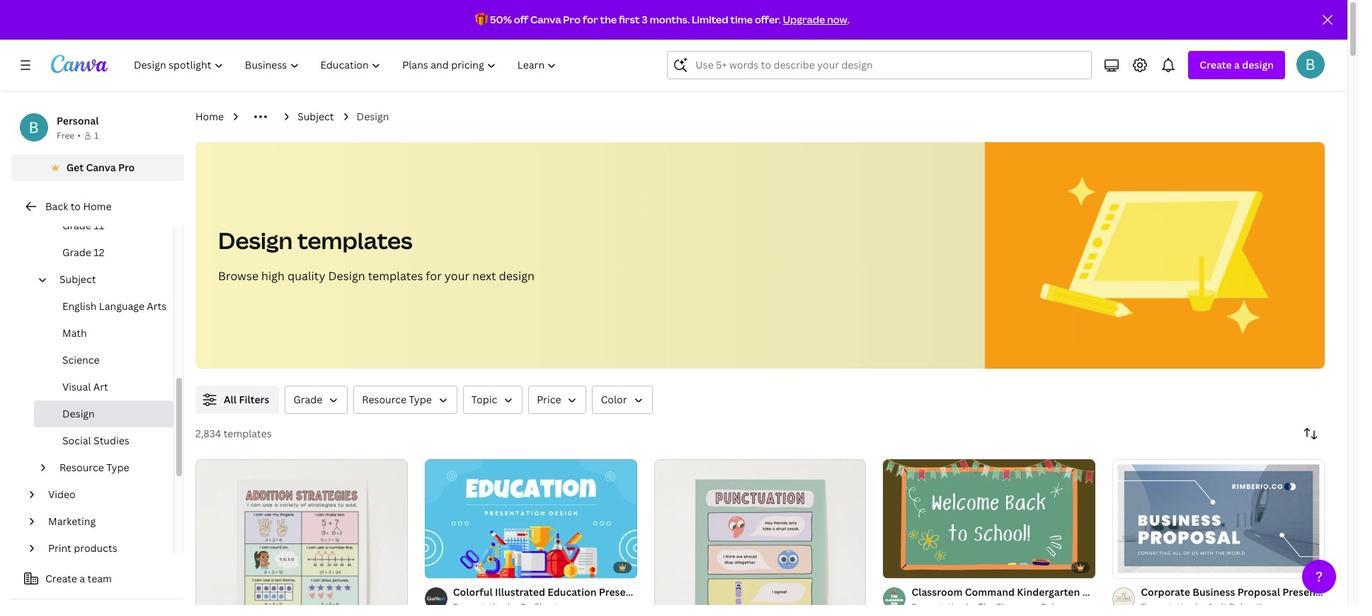 Task type: vqa. For each thing, say whether or not it's contained in the screenshot.
A to the top
yes



Task type: locate. For each thing, give the bounding box(es) containing it.
0 vertical spatial type
[[409, 393, 432, 407]]

next
[[472, 268, 496, 284]]

home inside 'link'
[[83, 200, 112, 213]]

templates down all filters
[[224, 427, 272, 441]]

2 vertical spatial templates
[[224, 427, 272, 441]]

price button
[[529, 386, 587, 414]]

1 presentation from the left
[[599, 586, 661, 599]]

1 vertical spatial type
[[106, 461, 129, 475]]

design
[[1243, 58, 1274, 72], [499, 268, 535, 284]]

1 of from the left
[[441, 562, 449, 572]]

1 horizontal spatial resource
[[362, 393, 407, 407]]

of for classroom command kindergarten blackboard theme
[[900, 562, 907, 572]]

of left 15
[[441, 562, 449, 572]]

1 horizontal spatial presentation
[[1283, 586, 1345, 599]]

blackboard
[[1083, 586, 1138, 599]]

pastel simple math addition strategies poster image
[[196, 460, 408, 606]]

browse
[[218, 268, 259, 284]]

0 horizontal spatial subject
[[60, 273, 96, 286]]

subject
[[298, 110, 334, 123], [60, 273, 96, 286]]

presentation for colorful illustrated education presentation
[[599, 586, 661, 599]]

team
[[88, 572, 112, 586]]

brad klo image
[[1297, 50, 1325, 79]]

grade down to
[[62, 219, 91, 232]]

limited
[[692, 13, 729, 26]]

1 horizontal spatial canva
[[531, 13, 561, 26]]

1 left 10
[[1123, 562, 1127, 572]]

0 horizontal spatial resource type button
[[54, 455, 165, 482]]

quality
[[288, 268, 325, 284]]

1 vertical spatial a
[[80, 572, 85, 586]]

grade left 12 at the left of the page
[[62, 246, 91, 259]]

1 vertical spatial design
[[499, 268, 535, 284]]

1 vertical spatial home
[[83, 200, 112, 213]]

1 vertical spatial resource type
[[60, 461, 129, 475]]

grade for grade 12
[[62, 246, 91, 259]]

topic button
[[463, 386, 523, 414]]

proposal
[[1238, 586, 1281, 599]]

1 vertical spatial templates
[[368, 268, 423, 284]]

design down the top level navigation "element"
[[357, 110, 389, 123]]

create inside "button"
[[45, 572, 77, 586]]

theme
[[1140, 586, 1173, 599]]

high
[[261, 268, 285, 284]]

0 vertical spatial home
[[196, 110, 224, 123]]

for left your
[[426, 268, 442, 284]]

back
[[45, 200, 68, 213]]

colorful illustrated education presentation image
[[425, 459, 637, 579]]

canva
[[531, 13, 561, 26], [86, 161, 116, 174]]

resource down social
[[60, 461, 104, 475]]

3
[[642, 13, 648, 26]]

1 for colorful illustrated education presentation
[[435, 562, 439, 572]]

10
[[1139, 562, 1148, 572]]

1 vertical spatial for
[[426, 268, 442, 284]]

type down studies
[[106, 461, 129, 475]]

illustrated
[[495, 586, 545, 599]]

to
[[71, 200, 81, 213]]

templates left your
[[368, 268, 423, 284]]

1 horizontal spatial type
[[409, 393, 432, 407]]

0 vertical spatial canva
[[531, 13, 561, 26]]

0 vertical spatial grade
[[62, 219, 91, 232]]

templates up the browse high quality design templates for your next design
[[297, 225, 413, 256]]

pastel simple language punctuation poster image
[[654, 460, 867, 606]]

a inside "button"
[[80, 572, 85, 586]]

1 of 15
[[435, 562, 459, 572]]

0 vertical spatial resource type button
[[354, 386, 457, 414]]

grade 11
[[62, 219, 104, 232]]

1 vertical spatial resource
[[60, 461, 104, 475]]

1 horizontal spatial resource type button
[[354, 386, 457, 414]]

science link
[[34, 347, 174, 374]]

templates for 2,834 templates
[[224, 427, 272, 441]]

all filters button
[[196, 386, 279, 414]]

design
[[357, 110, 389, 123], [218, 225, 293, 256], [328, 268, 365, 284], [62, 407, 95, 421]]

0 vertical spatial resource type
[[362, 393, 432, 407]]

create inside dropdown button
[[1200, 58, 1232, 72]]

of
[[441, 562, 449, 572], [900, 562, 907, 572], [1129, 562, 1137, 572]]

2 horizontal spatial of
[[1129, 562, 1137, 572]]

grade right the filters
[[294, 393, 323, 407]]

1 horizontal spatial subject
[[298, 110, 334, 123]]

grade 12
[[62, 246, 104, 259]]

all filters
[[224, 393, 269, 407]]

2 vertical spatial grade
[[294, 393, 323, 407]]

resource right grade button
[[362, 393, 407, 407]]

colorful
[[453, 586, 493, 599]]

of for colorful illustrated education presentation
[[441, 562, 449, 572]]

1 vertical spatial create
[[45, 572, 77, 586]]

1 horizontal spatial a
[[1235, 58, 1240, 72]]

1 of 10 link
[[1113, 459, 1325, 579]]

free •
[[57, 130, 81, 142]]

1 left 15
[[435, 562, 439, 572]]

0 vertical spatial create
[[1200, 58, 1232, 72]]

a inside dropdown button
[[1235, 58, 1240, 72]]

1 left 17
[[894, 562, 898, 572]]

for for the
[[583, 13, 598, 26]]

0 horizontal spatial for
[[426, 268, 442, 284]]

3 of from the left
[[1129, 562, 1137, 572]]

all
[[224, 393, 237, 407]]

of for corporate business proposal presentation
[[1129, 562, 1137, 572]]

0 vertical spatial resource
[[362, 393, 407, 407]]

canva right off
[[531, 13, 561, 26]]

design right next
[[499, 268, 535, 284]]

1 horizontal spatial design
[[1243, 58, 1274, 72]]

for
[[583, 13, 598, 26], [426, 268, 442, 284]]

0 vertical spatial a
[[1235, 58, 1240, 72]]

0 vertical spatial templates
[[297, 225, 413, 256]]

0 horizontal spatial of
[[441, 562, 449, 572]]

visual art
[[62, 380, 108, 394]]

kindergarten
[[1017, 586, 1080, 599]]

2 of from the left
[[900, 562, 907, 572]]

0 horizontal spatial presentation
[[599, 586, 661, 599]]

grade
[[62, 219, 91, 232], [62, 246, 91, 259], [294, 393, 323, 407]]

upgrade now button
[[783, 13, 848, 26]]

0 horizontal spatial home
[[83, 200, 112, 213]]

1 vertical spatial pro
[[118, 161, 135, 174]]

2 presentation from the left
[[1283, 586, 1345, 599]]

create
[[1200, 58, 1232, 72], [45, 572, 77, 586]]

1 horizontal spatial resource type
[[362, 393, 432, 407]]

upgrade
[[783, 13, 825, 26]]

get canva pro button
[[11, 154, 184, 181]]

1 of 17
[[894, 562, 917, 572]]

business
[[1193, 586, 1236, 599]]

classroom command kindergarten blackboard theme image
[[884, 459, 1096, 579]]

pro left the
[[563, 13, 581, 26]]

1 of 17 link
[[884, 459, 1096, 579]]

for left the
[[583, 13, 598, 26]]

browse high quality design templates for your next design
[[218, 268, 535, 284]]

None search field
[[668, 51, 1093, 79]]

1 vertical spatial grade
[[62, 246, 91, 259]]

marketing
[[48, 515, 96, 528]]

0 horizontal spatial a
[[80, 572, 85, 586]]

0 horizontal spatial type
[[106, 461, 129, 475]]

0 horizontal spatial pro
[[118, 161, 135, 174]]

type left topic
[[409, 393, 432, 407]]

top level navigation element
[[125, 51, 569, 79]]

corporate business proposal presentation link
[[1141, 585, 1345, 601]]

0 horizontal spatial design
[[499, 268, 535, 284]]

1 for corporate business proposal presentation
[[1123, 562, 1127, 572]]

of left 10
[[1129, 562, 1137, 572]]

get canva pro
[[66, 161, 135, 174]]

resource type button
[[354, 386, 457, 414], [54, 455, 165, 482]]

subject down the top level navigation "element"
[[298, 110, 334, 123]]

0 vertical spatial design
[[1243, 58, 1274, 72]]

type
[[409, 393, 432, 407], [106, 461, 129, 475]]

1 horizontal spatial create
[[1200, 58, 1232, 72]]

off
[[514, 13, 529, 26]]

0 horizontal spatial create
[[45, 572, 77, 586]]

canva right 'get'
[[86, 161, 116, 174]]

1 horizontal spatial of
[[900, 562, 907, 572]]

english language arts link
[[34, 293, 174, 320]]

1 vertical spatial subject
[[60, 273, 96, 286]]

Search search field
[[696, 52, 1083, 79]]

resource type
[[362, 393, 432, 407], [60, 461, 129, 475]]

1 vertical spatial canva
[[86, 161, 116, 174]]

design inside dropdown button
[[1243, 58, 1274, 72]]

1 of 10
[[1123, 562, 1148, 572]]

design right quality
[[328, 268, 365, 284]]

1 horizontal spatial for
[[583, 13, 598, 26]]

of left 17
[[900, 562, 907, 572]]

templates for design templates
[[297, 225, 413, 256]]

design left brad klo icon
[[1243, 58, 1274, 72]]

1 horizontal spatial pro
[[563, 13, 581, 26]]

pro up back to home 'link'
[[118, 161, 135, 174]]

create a design button
[[1189, 51, 1286, 79]]

0 vertical spatial subject
[[298, 110, 334, 123]]

presentation right the education
[[599, 586, 661, 599]]

1 for classroom command kindergarten blackboard theme
[[894, 562, 898, 572]]

2,834 templates
[[196, 427, 272, 441]]

pro
[[563, 13, 581, 26], [118, 161, 135, 174]]

1 right •
[[94, 130, 99, 142]]

0 vertical spatial for
[[583, 13, 598, 26]]

subject up english
[[60, 273, 96, 286]]

0 horizontal spatial canva
[[86, 161, 116, 174]]

social
[[62, 434, 91, 448]]

color
[[601, 393, 627, 407]]

create a team
[[45, 572, 112, 586]]

presentation right proposal
[[1283, 586, 1345, 599]]

time
[[731, 13, 753, 26]]

grade button
[[285, 386, 348, 414]]

math
[[62, 327, 87, 340]]



Task type: describe. For each thing, give the bounding box(es) containing it.
1 vertical spatial resource type button
[[54, 455, 165, 482]]

2,834
[[196, 427, 221, 441]]

presentation for corporate business proposal presentation
[[1283, 586, 1345, 599]]

video
[[48, 488, 75, 502]]

17
[[909, 562, 917, 572]]

0 horizontal spatial resource
[[60, 461, 104, 475]]

back to home link
[[11, 193, 184, 221]]

language
[[99, 300, 144, 313]]

personal
[[57, 114, 99, 128]]

corporate business proposal presentation
[[1141, 586, 1345, 599]]

print products
[[48, 542, 117, 555]]

print
[[48, 542, 71, 555]]

home link
[[196, 109, 224, 125]]

corporate
[[1141, 586, 1191, 599]]

15
[[451, 562, 459, 572]]

offer.
[[755, 13, 781, 26]]

marketing link
[[43, 509, 165, 536]]

get
[[66, 161, 84, 174]]

a for design
[[1235, 58, 1240, 72]]

filters
[[239, 393, 269, 407]]

now
[[828, 13, 848, 26]]

products
[[74, 542, 117, 555]]

your
[[445, 268, 470, 284]]

12
[[94, 246, 104, 259]]

🎁 50% off canva pro for the first 3 months. limited time offer. upgrade now .
[[475, 13, 850, 26]]

classroom command kindergarten blackboard theme link
[[912, 585, 1173, 601]]

colorful illustrated education presentation
[[453, 586, 661, 599]]

corporate business proposal presentation image
[[1113, 459, 1325, 579]]

create for create a team
[[45, 572, 77, 586]]

create a design
[[1200, 58, 1274, 72]]

create for create a design
[[1200, 58, 1232, 72]]

classroom command kindergarten blackboard theme
[[912, 586, 1173, 599]]

0 vertical spatial pro
[[563, 13, 581, 26]]

a for team
[[80, 572, 85, 586]]

topic
[[472, 393, 497, 407]]

social studies
[[62, 434, 129, 448]]

math link
[[34, 320, 174, 347]]

arts
[[147, 300, 167, 313]]

english
[[62, 300, 97, 313]]

Sort by button
[[1297, 420, 1325, 448]]

grade 11 link
[[34, 213, 174, 239]]

1 of 15 link
[[425, 459, 637, 579]]

canva inside 'button'
[[86, 161, 116, 174]]

classroom
[[912, 586, 963, 599]]

science
[[62, 353, 100, 367]]

the
[[600, 13, 617, 26]]

months.
[[650, 13, 690, 26]]

design up browse
[[218, 225, 293, 256]]

for for your
[[426, 268, 442, 284]]

back to home
[[45, 200, 112, 213]]

1 horizontal spatial home
[[196, 110, 224, 123]]

price
[[537, 393, 561, 407]]

studies
[[94, 434, 129, 448]]

0 horizontal spatial resource type
[[60, 461, 129, 475]]

color button
[[593, 386, 653, 414]]

design templates
[[218, 225, 413, 256]]

art
[[93, 380, 108, 394]]

🎁
[[475, 13, 488, 26]]

•
[[77, 130, 81, 142]]

video link
[[43, 482, 165, 509]]

grade 12 link
[[34, 239, 174, 266]]

print products link
[[43, 536, 165, 562]]

create a team button
[[11, 565, 184, 594]]

visual art link
[[34, 374, 174, 401]]

subject button
[[54, 266, 165, 293]]

subject inside subject button
[[60, 273, 96, 286]]

free
[[57, 130, 75, 142]]

design up social
[[62, 407, 95, 421]]

english language arts
[[62, 300, 167, 313]]

11
[[94, 219, 104, 232]]

pro inside 'button'
[[118, 161, 135, 174]]

grade inside button
[[294, 393, 323, 407]]

visual
[[62, 380, 91, 394]]

grade for grade 11
[[62, 219, 91, 232]]

command
[[965, 586, 1015, 599]]

first
[[619, 13, 640, 26]]

education
[[548, 586, 597, 599]]

.
[[848, 13, 850, 26]]

social studies link
[[34, 428, 174, 455]]



